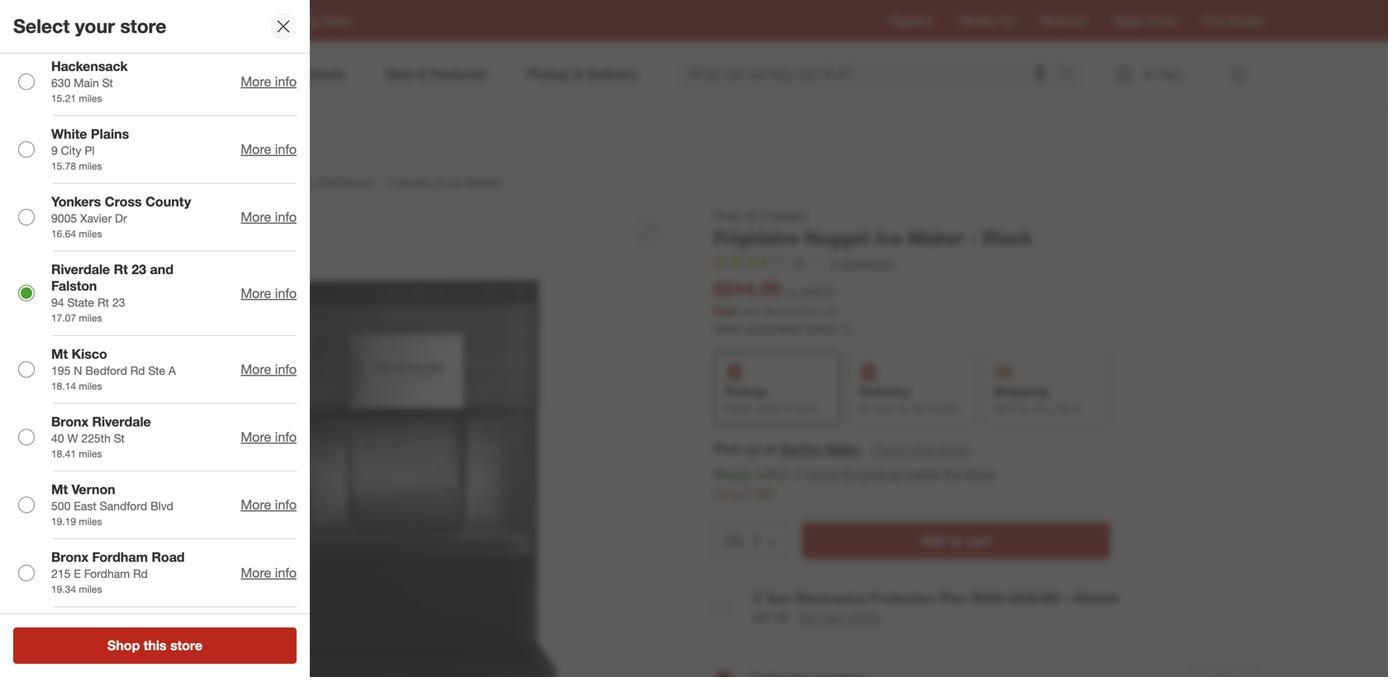 Task type: vqa. For each thing, say whether or not it's contained in the screenshot.


Task type: locate. For each thing, give the bounding box(es) containing it.
hours inside ready within 2 hours for pickup inside the store only 2 left
[[805, 467, 838, 483]]

east
[[74, 499, 96, 514]]

miles down pl
[[79, 160, 102, 172]]

26 inside $244.99 reg $329.99 sale save $ 85.00 ( 26 % off )
[[799, 305, 810, 318]]

target up "cross"
[[129, 174, 161, 189]]

miles down n
[[79, 380, 102, 392]]

more info link for bronx fordham road
[[241, 565, 297, 581]]

hours down spring valley button
[[805, 467, 838, 483]]

1 horizontal spatial spring
[[781, 441, 822, 457]]

8 miles from the top
[[79, 584, 102, 596]]

shipping
[[994, 384, 1049, 400]]

miles down main
[[79, 92, 102, 104]]

5 info from the top
[[275, 362, 297, 378]]

0 vertical spatial ready
[[725, 403, 753, 415]]

maker
[[908, 226, 964, 250]]

nugget
[[805, 226, 871, 250]]

3 miles from the top
[[79, 228, 102, 240]]

shop left all
[[714, 207, 742, 222]]

8 more info from the top
[[241, 565, 297, 581]]

0 horizontal spatial spring
[[285, 13, 319, 28]]

info for bronx fordham road
[[275, 565, 297, 581]]

2 left left
[[745, 486, 752, 502]]

1 vertical spatial hours
[[805, 467, 838, 483]]

select
[[13, 15, 70, 38]]

2 mt from the top
[[51, 482, 68, 498]]

6 info from the top
[[275, 429, 297, 446]]

more for riverdale rt 23 and falston
[[241, 285, 271, 301]]

0 vertical spatial rd
[[130, 363, 145, 378]]

frigidaire nugget ice maker - black, 1 of 9 image
[[129, 207, 674, 678]]

more info for white plains
[[241, 141, 297, 157]]

main
[[74, 75, 99, 90]]

check other stores
[[872, 443, 971, 457]]

1 horizontal spatial ice
[[876, 226, 903, 250]]

2 info from the top
[[275, 141, 297, 157]]

cross
[[105, 194, 142, 210]]

1 vertical spatial spring
[[781, 441, 822, 457]]

0 horizontal spatial ice
[[447, 174, 462, 189]]

$244.99 reg $329.99 sale save $ 85.00 ( 26 % off )
[[714, 277, 837, 318]]

5 more info from the top
[[241, 362, 297, 378]]

1 miles from the top
[[79, 92, 102, 104]]

1 vertical spatial rt
[[97, 296, 109, 310]]

7 more info from the top
[[241, 497, 297, 513]]

vernon
[[72, 482, 115, 498]]

freezers
[[389, 174, 433, 189]]

riverdale inside bronx riverdale 40 w 225th st 18.41 miles
[[92, 414, 151, 430]]

more info for riverdale rt 23 and falston
[[241, 285, 297, 301]]

94
[[51, 296, 64, 310]]

0 vertical spatial rt
[[114, 262, 128, 278]]

rt right 'state'
[[97, 296, 109, 310]]

rd left 'ste'
[[130, 363, 145, 378]]

blvd
[[150, 499, 173, 514]]

2 down nugget
[[832, 256, 838, 270]]

rd right e
[[133, 567, 148, 582]]

0 vertical spatial 23
[[132, 262, 146, 278]]

st inside bronx riverdale 40 w 225th st 18.41 miles
[[114, 431, 125, 446]]

weekly
[[959, 13, 996, 28]]

bedford
[[85, 363, 127, 378]]

0 vertical spatial 26
[[792, 256, 805, 270]]

it
[[1013, 403, 1018, 415]]

6 more info link from the top
[[241, 429, 297, 446]]

mt for mt kisco
[[51, 346, 68, 362]]

& left dining
[[217, 174, 225, 189]]

1 vertical spatial valley
[[825, 441, 861, 457]]

target for the target link on the top
[[129, 174, 161, 189]]

2 horizontal spatial store
[[966, 467, 996, 483]]

1 vertical spatial ice
[[876, 226, 903, 250]]

shop inside shop this store 'button'
[[107, 638, 140, 654]]

rt left and
[[114, 262, 128, 278]]

more info for bronx fordham road
[[241, 565, 297, 581]]

1 vertical spatial target
[[129, 174, 161, 189]]

fordham left "road"
[[92, 550, 148, 566]]

miles down "225th" on the left bottom
[[79, 448, 102, 460]]

mt inside mt kisco 195 n bedford rd ste a 18.14 miles
[[51, 346, 68, 362]]

23 left and
[[132, 262, 146, 278]]

None radio
[[18, 141, 35, 158], [18, 209, 35, 226], [18, 285, 35, 302], [18, 497, 35, 514], [18, 565, 35, 582], [18, 141, 35, 158], [18, 209, 35, 226], [18, 285, 35, 302], [18, 497, 35, 514], [18, 565, 35, 582]]

0 vertical spatial target
[[1113, 13, 1145, 28]]

1 horizontal spatial &
[[436, 174, 443, 189]]

kitchen up county
[[175, 174, 214, 189]]

0 vertical spatial shop
[[714, 207, 742, 222]]

1 vertical spatial store
[[966, 467, 996, 483]]

8 more from the top
[[241, 565, 271, 581]]

26 link
[[714, 254, 821, 274]]

registry link
[[890, 12, 933, 29]]

mt up 195
[[51, 346, 68, 362]]

2 more info link from the top
[[241, 141, 297, 157]]

0 vertical spatial -
[[970, 226, 978, 250]]

1 vertical spatial within
[[755, 467, 790, 483]]

mt inside mt vernon 500 east sandford blvd 19.19 miles
[[51, 482, 68, 498]]

within inside ready within 2 hours for pickup inside the store only 2 left
[[755, 467, 790, 483]]

ste
[[148, 363, 165, 378]]

- left the black
[[970, 226, 978, 250]]

to
[[950, 533, 962, 549]]

18.14
[[51, 380, 76, 392]]

1 vertical spatial 23
[[112, 296, 125, 310]]

6 more from the top
[[241, 429, 271, 446]]

see
[[799, 611, 819, 625]]

·
[[792, 609, 795, 626]]

bronx for bronx riverdale
[[51, 414, 88, 430]]

0 vertical spatial st
[[102, 75, 113, 90]]

7 info from the top
[[275, 497, 297, 513]]

miles inside mt kisco 195 n bedford rd ste a 18.14 miles
[[79, 380, 102, 392]]

check
[[872, 443, 905, 457]]

shop inside shop all frigidaire frigidaire nugget ice maker - black
[[714, 207, 742, 222]]

store inside ready within 2 hours for pickup inside the store only 2 left
[[966, 467, 996, 483]]

- left the allstate
[[1063, 591, 1069, 607]]

& right freezers
[[436, 174, 443, 189]]

more info link for hackensack
[[241, 73, 297, 90]]

mt
[[51, 346, 68, 362], [51, 482, 68, 498]]

kitchen
[[175, 174, 214, 189], [275, 174, 314, 189]]

23
[[132, 262, 146, 278], [112, 296, 125, 310]]

2 vertical spatial store
[[170, 638, 203, 654]]

e
[[74, 567, 81, 582]]

spring valley
[[285, 13, 352, 28]]

more info for bronx riverdale
[[241, 429, 297, 446]]

19.34
[[51, 584, 76, 596]]

0 vertical spatial spring
[[285, 13, 319, 28]]

when
[[714, 322, 744, 336]]

ready down pickup
[[725, 403, 753, 415]]

store inside 'button'
[[170, 638, 203, 654]]

0 horizontal spatial shop
[[107, 638, 140, 654]]

0 horizontal spatial valley
[[323, 13, 352, 28]]

1 mt from the top
[[51, 346, 68, 362]]

8 more info link from the top
[[241, 565, 297, 581]]

40
[[51, 431, 64, 446]]

& for freezers
[[436, 174, 443, 189]]

kitchen right dining
[[275, 174, 314, 189]]

rd
[[130, 363, 145, 378], [133, 567, 148, 582]]

shop left this
[[107, 638, 140, 654]]

hours up spring valley button
[[793, 403, 818, 415]]

1 vertical spatial st
[[114, 431, 125, 446]]

4 more info link from the top
[[241, 285, 297, 301]]

5 more from the top
[[241, 362, 271, 378]]

spring inside dropdown button
[[285, 13, 319, 28]]

ice inside shop all frigidaire frigidaire nugget ice maker - black
[[876, 226, 903, 250]]

8 info from the top
[[275, 565, 297, 581]]

bronx
[[51, 414, 88, 430], [51, 550, 88, 566]]

target left circle in the right of the page
[[1113, 13, 1145, 28]]

0 vertical spatial within
[[756, 403, 782, 415]]

1 bronx from the top
[[51, 414, 88, 430]]

mt up 500
[[51, 482, 68, 498]]

reg
[[784, 286, 799, 298]]

frigidaire down all
[[714, 226, 799, 250]]

)
[[834, 305, 837, 318]]

bronx up e
[[51, 550, 88, 566]]

1 horizontal spatial store
[[170, 638, 203, 654]]

store for shop this store
[[170, 638, 203, 654]]

within down pickup
[[756, 403, 782, 415]]

mt vernon 500 east sandford blvd 19.19 miles
[[51, 482, 173, 528]]

1 horizontal spatial target
[[1113, 13, 1145, 28]]

miles down xavier
[[79, 228, 102, 240]]

500
[[51, 499, 71, 514]]

plan
[[823, 611, 845, 625]]

7 more info link from the top
[[241, 497, 297, 513]]

26 up reg
[[792, 256, 805, 270]]

1 vertical spatial 26
[[799, 305, 810, 318]]

2 & from the left
[[436, 174, 443, 189]]

5 more info link from the top
[[241, 362, 297, 378]]

2 kitchen from the left
[[275, 174, 314, 189]]

0 vertical spatial bronx
[[51, 414, 88, 430]]

within
[[756, 403, 782, 415], [755, 467, 790, 483]]

st right "225th" on the left bottom
[[114, 431, 125, 446]]

miles down "east"
[[79, 516, 102, 528]]

store right your
[[120, 15, 167, 38]]

info for mt vernon
[[275, 497, 297, 513]]

fordham right e
[[84, 567, 130, 582]]

0 horizontal spatial store
[[120, 15, 167, 38]]

1 vertical spatial rd
[[133, 567, 148, 582]]

pickup ready within 2 hours
[[725, 384, 818, 415]]

1 horizontal spatial -
[[1063, 591, 1069, 607]]

2 within from the top
[[755, 467, 790, 483]]

allstate
[[1073, 591, 1120, 607]]

4 more from the top
[[241, 285, 271, 301]]

15.78
[[51, 160, 76, 172]]

ice up questions
[[876, 226, 903, 250]]

0 horizontal spatial rt
[[97, 296, 109, 310]]

None checkbox
[[714, 601, 731, 618]]

purchased
[[747, 322, 802, 336]]

1 more from the top
[[241, 73, 271, 90]]

riverdale up "225th" on the left bottom
[[92, 414, 151, 430]]

3 more from the top
[[241, 209, 271, 225]]

st right main
[[102, 75, 113, 90]]

1 more info from the top
[[241, 73, 297, 90]]

2 more info from the top
[[241, 141, 297, 157]]

3 info from the top
[[275, 209, 297, 225]]

ice left 'makers'
[[447, 174, 462, 189]]

6 more info from the top
[[241, 429, 297, 446]]

info
[[275, 73, 297, 90], [275, 141, 297, 157], [275, 209, 297, 225], [275, 285, 297, 301], [275, 362, 297, 378], [275, 429, 297, 446], [275, 497, 297, 513], [275, 565, 297, 581]]

0 horizontal spatial st
[[102, 75, 113, 90]]

shop this store button
[[13, 628, 297, 664]]

shop
[[714, 207, 742, 222], [107, 638, 140, 654]]

miles inside yonkers cross county 9005 xavier dr 16.64 miles
[[79, 228, 102, 240]]

3 more info from the top
[[241, 209, 297, 225]]

0 horizontal spatial -
[[970, 226, 978, 250]]

2 bronx from the top
[[51, 550, 88, 566]]

1 vertical spatial ready
[[714, 467, 752, 483]]

0 horizontal spatial &
[[217, 174, 225, 189]]

plan
[[940, 591, 967, 607]]

the
[[943, 467, 962, 483]]

4 miles from the top
[[79, 312, 102, 325]]

1 horizontal spatial kitchen
[[275, 174, 314, 189]]

mt for mt vernon
[[51, 482, 68, 498]]

6 miles from the top
[[79, 448, 102, 460]]

1 info from the top
[[275, 73, 297, 90]]

2
[[832, 256, 838, 270], [785, 403, 790, 415], [794, 467, 801, 483], [745, 486, 752, 502], [754, 591, 761, 607]]

0 horizontal spatial 23
[[112, 296, 125, 310]]

store right this
[[170, 638, 203, 654]]

4 info from the top
[[275, 285, 297, 301]]

1 vertical spatial mt
[[51, 482, 68, 498]]

1 vertical spatial frigidaire
[[714, 226, 799, 250]]

more info
[[241, 73, 297, 90], [241, 141, 297, 157], [241, 209, 297, 225], [241, 285, 297, 301], [241, 362, 297, 378], [241, 429, 297, 446], [241, 497, 297, 513], [241, 565, 297, 581]]

spring
[[285, 13, 319, 28], [781, 441, 822, 457]]

1 vertical spatial riverdale
[[92, 414, 151, 430]]

1 vertical spatial bronx
[[51, 550, 88, 566]]

1 & from the left
[[217, 174, 225, 189]]

0 vertical spatial valley
[[323, 13, 352, 28]]

bronx inside bronx riverdale 40 w 225th st 18.41 miles
[[51, 414, 88, 430]]

miles down e
[[79, 584, 102, 596]]

riverdale up falston
[[51, 262, 110, 278]]

by
[[1021, 403, 1031, 415]]

inside
[[905, 467, 940, 483]]

19.19
[[51, 516, 76, 528]]

2 left year
[[754, 591, 761, 607]]

$244.99
[[714, 277, 781, 300]]

7 more from the top
[[241, 497, 271, 513]]

$
[[764, 305, 769, 318]]

add to cart button
[[802, 523, 1111, 560]]

miles inside bronx fordham road 215 e fordham rd 19.34 miles
[[79, 584, 102, 596]]

miles down 'state'
[[79, 312, 102, 325]]

kitchen & dining link
[[175, 174, 261, 189]]

0 horizontal spatial target
[[129, 174, 161, 189]]

rd inside bronx fordham road 215 e fordham rd 19.34 miles
[[133, 567, 148, 582]]

within up left
[[755, 467, 790, 483]]

1 kitchen from the left
[[175, 174, 214, 189]]

- inside 2 year electronics protection plan ($200-$249.99) - allstate $37.00 · see plan details
[[1063, 591, 1069, 607]]

2 miles from the top
[[79, 160, 102, 172]]

1 horizontal spatial shop
[[714, 207, 742, 222]]

shipping get it by thu, feb 8
[[994, 384, 1081, 415]]

delivery
[[859, 384, 910, 400]]

1 horizontal spatial st
[[114, 431, 125, 446]]

info for mt kisco
[[275, 362, 297, 378]]

store right the
[[966, 467, 996, 483]]

3 more info link from the top
[[241, 209, 297, 225]]

0 vertical spatial mt
[[51, 346, 68, 362]]

0 vertical spatial hours
[[793, 403, 818, 415]]

more info link for bronx riverdale
[[241, 429, 297, 446]]

bronx inside bronx fordham road 215 e fordham rd 19.34 miles
[[51, 550, 88, 566]]

2 up "pick up at spring valley"
[[785, 403, 790, 415]]

ice
[[447, 174, 462, 189], [876, 226, 903, 250]]

1 vertical spatial -
[[1063, 591, 1069, 607]]

frigidaire right all
[[759, 207, 807, 222]]

freezers & ice makers
[[389, 174, 503, 189]]

2 questions
[[832, 256, 894, 270]]

1 vertical spatial fordham
[[84, 567, 130, 582]]

None radio
[[18, 73, 35, 90], [18, 361, 35, 378], [18, 429, 35, 446], [18, 73, 35, 90], [18, 361, 35, 378], [18, 429, 35, 446]]

1 within from the top
[[756, 403, 782, 415]]

as
[[859, 403, 871, 415]]

& for kitchen
[[217, 174, 225, 189]]

bronx up w
[[51, 414, 88, 430]]

5 miles from the top
[[79, 380, 102, 392]]

more for hackensack
[[241, 73, 271, 90]]

1 vertical spatial shop
[[107, 638, 140, 654]]

kitchen for kitchen appliances
[[275, 174, 314, 189]]

4 more info from the top
[[241, 285, 297, 301]]

search
[[1052, 68, 1092, 84]]

2 more from the top
[[241, 141, 271, 157]]

$249.99)
[[1009, 591, 1060, 607]]

1 more info link from the top
[[241, 73, 297, 90]]

0 horizontal spatial kitchen
[[175, 174, 214, 189]]

- inside shop all frigidaire frigidaire nugget ice maker - black
[[970, 226, 978, 250]]

23 right 'state'
[[112, 296, 125, 310]]

ready up only
[[714, 467, 752, 483]]

kitchen appliances link
[[275, 174, 375, 189]]

info for white plains
[[275, 141, 297, 157]]

0 vertical spatial store
[[120, 15, 167, 38]]

&
[[217, 174, 225, 189], [436, 174, 443, 189]]

0 vertical spatial riverdale
[[51, 262, 110, 278]]

26 right 85.00
[[799, 305, 810, 318]]

7 miles from the top
[[79, 516, 102, 528]]



Task type: describe. For each thing, give the bounding box(es) containing it.
shop all frigidaire frigidaire nugget ice maker - black
[[714, 207, 1033, 250]]

pickup
[[725, 384, 768, 400]]

circle
[[1148, 13, 1178, 28]]

shop for shop this store
[[107, 638, 140, 654]]

info for hackensack
[[275, 73, 297, 90]]

pickup
[[861, 467, 901, 483]]

riverdale inside riverdale rt 23 and falston 94 state rt 23 17.07 miles
[[51, 262, 110, 278]]

white
[[51, 126, 87, 142]]

1 horizontal spatial 23
[[132, 262, 146, 278]]

0 vertical spatial ice
[[447, 174, 462, 189]]

8
[[1075, 403, 1081, 415]]

hours inside pickup ready within 2 hours
[[793, 403, 818, 415]]

more for mt kisco
[[241, 362, 271, 378]]

county
[[146, 194, 191, 210]]

kitchen for kitchen & dining
[[175, 174, 214, 189]]

target for target circle
[[1113, 13, 1145, 28]]

for
[[842, 467, 858, 483]]

mt kisco 195 n bedford rd ste a 18.14 miles
[[51, 346, 176, 392]]

ready inside ready within 2 hours for pickup inside the store only 2 left
[[714, 467, 752, 483]]

get
[[994, 403, 1010, 415]]

9
[[51, 143, 58, 158]]

17.07
[[51, 312, 76, 325]]

more for mt vernon
[[241, 497, 271, 513]]

black
[[983, 226, 1033, 250]]

spring valley button
[[255, 6, 363, 36]]

%
[[810, 305, 820, 318]]

spring valley button
[[781, 440, 861, 459]]

store for select your store
[[120, 15, 167, 38]]

today
[[934, 403, 959, 415]]

2pm
[[911, 403, 931, 415]]

pick
[[714, 441, 741, 457]]

check other stores button
[[871, 441, 972, 459]]

18.41
[[51, 448, 76, 460]]

2 inside pickup ready within 2 hours
[[785, 403, 790, 415]]

off
[[822, 305, 834, 318]]

more info for mt kisco
[[241, 362, 297, 378]]

0 vertical spatial fordham
[[92, 550, 148, 566]]

rd inside mt kisco 195 n bedford rd ste a 18.14 miles
[[130, 363, 145, 378]]

add to cart
[[921, 533, 992, 549]]

save
[[741, 305, 761, 318]]

more info link for mt kisco
[[241, 362, 297, 378]]

more info for yonkers cross county
[[241, 209, 297, 225]]

kisco
[[72, 346, 107, 362]]

more info for mt vernon
[[241, 497, 297, 513]]

bronx riverdale 40 w 225th st 18.41 miles
[[51, 414, 151, 460]]

more info link for white plains
[[241, 141, 297, 157]]

redcard
[[1040, 13, 1087, 28]]

hackensack
[[51, 58, 128, 74]]

miles inside riverdale rt 23 and falston 94 state rt 23 17.07 miles
[[79, 312, 102, 325]]

see plan details button
[[799, 610, 882, 626]]

pl
[[85, 143, 95, 158]]

only
[[714, 486, 741, 502]]

all
[[745, 207, 756, 222]]

weekly ad
[[959, 13, 1014, 28]]

riverdale rt 23 and falston 94 state rt 23 17.07 miles
[[51, 262, 174, 325]]

more for yonkers cross county
[[241, 209, 271, 225]]

find stores
[[1204, 13, 1263, 28]]

as
[[898, 403, 908, 415]]

85.00
[[769, 305, 794, 318]]

protection
[[870, 591, 936, 607]]

- for maker
[[970, 226, 978, 250]]

more info link for riverdale rt 23 and falston
[[241, 285, 297, 301]]

more for white plains
[[241, 141, 271, 157]]

delivery as soon as 2pm today
[[859, 384, 959, 415]]

more for bronx fordham road
[[241, 565, 271, 581]]

miles inside mt vernon 500 east sandford blvd 19.19 miles
[[79, 516, 102, 528]]

bronx for bronx fordham road
[[51, 550, 88, 566]]

miles inside hackensack 630 main st 15.21 miles
[[79, 92, 102, 104]]

$37.00
[[754, 611, 788, 625]]

2 year electronics protection plan ($200-$249.99) - allstate $37.00 · see plan details
[[754, 591, 1120, 626]]

miles inside bronx riverdale 40 w 225th st 18.41 miles
[[79, 448, 102, 460]]

questions
[[842, 256, 894, 270]]

more info link for mt vernon
[[241, 497, 297, 513]]

online
[[806, 322, 837, 336]]

ready inside pickup ready within 2 hours
[[725, 403, 753, 415]]

redcard link
[[1040, 12, 1087, 29]]

kitchen & dining
[[175, 174, 261, 189]]

What can we help you find? suggestions appear below search field
[[678, 56, 1064, 93]]

within inside pickup ready within 2 hours
[[756, 403, 782, 415]]

white plains 9 city pl 15.78 miles
[[51, 126, 129, 172]]

info for yonkers cross county
[[275, 209, 297, 225]]

dining
[[228, 174, 261, 189]]

dr
[[115, 211, 127, 226]]

2 inside 2 year electronics protection plan ($200-$249.99) - allstate $37.00 · see plan details
[[754, 591, 761, 607]]

9005
[[51, 211, 77, 226]]

sale
[[714, 304, 738, 318]]

(
[[797, 305, 799, 318]]

15.21
[[51, 92, 76, 104]]

miles inside white plains 9 city pl 15.78 miles
[[79, 160, 102, 172]]

yonkers cross county 9005 xavier dr 16.64 miles
[[51, 194, 191, 240]]

falston
[[51, 278, 97, 294]]

ad
[[1000, 13, 1014, 28]]

details
[[848, 611, 882, 625]]

select your store
[[13, 15, 167, 38]]

more for bronx riverdale
[[241, 429, 271, 446]]

st inside hackensack 630 main st 15.21 miles
[[102, 75, 113, 90]]

1 horizontal spatial rt
[[114, 262, 128, 278]]

215
[[51, 567, 71, 582]]

shop for shop all frigidaire frigidaire nugget ice maker - black
[[714, 207, 742, 222]]

($200-
[[971, 591, 1009, 607]]

16.64
[[51, 228, 76, 240]]

cart
[[966, 533, 992, 549]]

weekly ad link
[[959, 12, 1014, 29]]

when purchased online
[[714, 322, 837, 336]]

kitchen appliances
[[275, 174, 375, 189]]

add
[[921, 533, 946, 549]]

0 vertical spatial frigidaire
[[759, 207, 807, 222]]

info for riverdale rt 23 and falston
[[275, 285, 297, 301]]

more info for hackensack
[[241, 73, 297, 90]]

1 horizontal spatial valley
[[825, 441, 861, 457]]

pick up at spring valley
[[714, 441, 861, 457]]

other
[[909, 443, 936, 457]]

valley inside dropdown button
[[323, 13, 352, 28]]

630
[[51, 75, 71, 90]]

left
[[756, 486, 774, 502]]

electronics
[[796, 591, 867, 607]]

year
[[765, 591, 792, 607]]

select your store dialog
[[0, 0, 310, 678]]

ready within 2 hours for pickup inside the store only 2 left
[[714, 467, 996, 502]]

search button
[[1052, 56, 1092, 96]]

target circle
[[1113, 13, 1178, 28]]

target link
[[129, 174, 161, 189]]

info for bronx riverdale
[[275, 429, 297, 446]]

and
[[150, 262, 174, 278]]

feb
[[1056, 403, 1072, 415]]

- for $249.99)
[[1063, 591, 1069, 607]]

yonkers
[[51, 194, 101, 210]]

2 down "pick up at spring valley"
[[794, 467, 801, 483]]

more info link for yonkers cross county
[[241, 209, 297, 225]]

a
[[169, 363, 176, 378]]

at
[[765, 441, 777, 457]]



